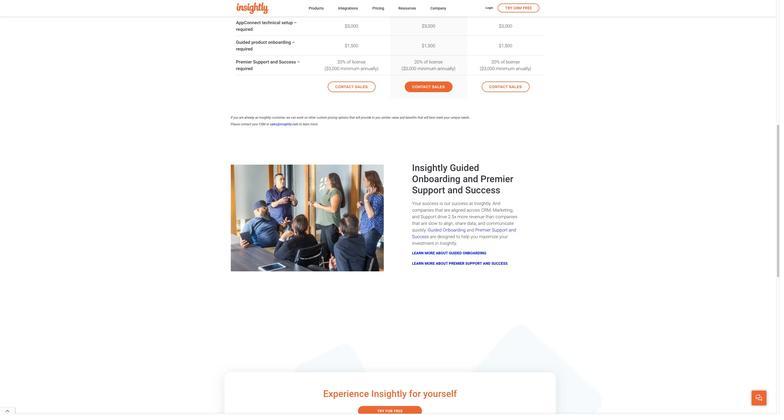 Task type: describe. For each thing, give the bounding box(es) containing it.
onboarding
[[463, 251, 487, 256]]

guided product onboarding – required
[[236, 40, 295, 52]]

premier for premier support and success – required
[[236, 59, 252, 65]]

2 contact sales button from the left
[[405, 82, 453, 92]]

across
[[467, 208, 480, 213]]

guided onboarding and
[[428, 228, 476, 233]]

insightly. inside your success is our success at insightly. and companies that are aligned across crm, marketing, and support drive 2.5x more revenue than companies that are slow to align, share data, and communicate quickly.
[[474, 201, 492, 206]]

guided for onboarding
[[428, 228, 442, 233]]

appconnect technical setup – required
[[236, 20, 297, 32]]

onboarding
[[268, 40, 291, 45]]

already
[[245, 116, 255, 120]]

and down revenue
[[478, 221, 486, 226]]

insightly guided onboarding and premier support and success
[[412, 163, 514, 196]]

drive
[[438, 214, 447, 220]]

contact for 1st contact sales button from the right
[[490, 85, 508, 89]]

try crm free link
[[498, 3, 540, 12]]

an
[[255, 116, 259, 120]]

support
[[466, 262, 482, 266]]

0 horizontal spatial companies
[[412, 208, 434, 213]]

learn more about guided onboarding
[[412, 251, 487, 256]]

help
[[462, 234, 470, 240]]

try for try crm free
[[506, 6, 513, 10]]

2.5x
[[448, 214, 457, 220]]

try for free
[[378, 409, 403, 414]]

pricing
[[328, 116, 338, 120]]

premier
[[449, 262, 465, 266]]

if you are already an insightly customer, we can work on other custom pricing options that will provide to you similar value and benefits that will best meet your unique needs.
[[231, 116, 470, 120]]

learn more about premier support and success link
[[412, 261, 508, 268]]

try for free link
[[358, 406, 422, 415]]

more.
[[311, 123, 319, 126]]

2 success from the left
[[452, 201, 468, 206]]

meet
[[436, 116, 444, 120]]

try crm free
[[506, 6, 532, 10]]

learn
[[303, 123, 310, 126]]

more for learn more about guided onboarding
[[425, 251, 435, 256]]

can
[[291, 116, 296, 120]]

learn for learn more about premier support and success
[[412, 262, 424, 266]]

crm
[[514, 6, 522, 10]]

try for free button
[[358, 406, 422, 415]]

0 horizontal spatial you
[[234, 116, 239, 120]]

and
[[483, 262, 491, 266]]

guided inside 'insightly guided onboarding and premier support and success'
[[450, 163, 480, 174]]

for
[[409, 389, 421, 400]]

aligned
[[452, 208, 466, 213]]

sales@insightly.com link
[[270, 123, 299, 126]]

1 sales from the left
[[355, 85, 368, 89]]

20% of license ($3,000 minimum anually)
[[480, 59, 532, 71]]

0 horizontal spatial your
[[252, 123, 258, 126]]

about for guided
[[436, 251, 448, 256]]

try crm free button
[[498, 3, 540, 12]]

to inside are designed to help you maximize your investment in insightly.
[[457, 234, 461, 240]]

integrations link
[[338, 5, 358, 12]]

are down our
[[444, 208, 451, 213]]

1 success from the left
[[423, 201, 439, 206]]

2 annually) from the left
[[438, 66, 456, 71]]

1 horizontal spatial you
[[376, 116, 381, 120]]

communicate
[[487, 221, 514, 226]]

investment
[[412, 241, 434, 246]]

to left learn
[[299, 123, 302, 126]]

your inside are designed to help you maximize your investment in insightly.
[[500, 234, 508, 240]]

success for premier support and success – required
[[279, 59, 296, 65]]

2 sales from the left
[[432, 85, 445, 89]]

are inside are designed to help you maximize your investment in insightly.
[[430, 234, 436, 240]]

1 will from the left
[[356, 116, 361, 120]]

2 ($3,000 from the left
[[402, 66, 417, 71]]

that up quickly.
[[412, 221, 420, 226]]

revenue
[[469, 214, 485, 220]]

1 $1,500 from the left
[[345, 43, 359, 48]]

company
[[431, 6, 447, 10]]

learn for learn more about guided onboarding
[[412, 251, 424, 256]]

maximize
[[479, 234, 499, 240]]

1 20% from the left
[[338, 59, 346, 65]]

custom
[[317, 116, 327, 120]]

yourself
[[424, 389, 457, 400]]

unique
[[451, 116, 460, 120]]

your success is our success at insightly. and companies that are aligned across crm, marketing, and support drive 2.5x more revenue than companies that are slow to align, share data, and communicate quickly.
[[412, 201, 518, 233]]

premier support and success
[[412, 228, 517, 240]]

best
[[430, 116, 436, 120]]

products
[[309, 6, 324, 10]]

1 minimum from the left
[[341, 66, 360, 71]]

onboarding inside 'insightly guided onboarding and premier support and success'
[[412, 174, 461, 185]]

2 20% of license ($3,000 minimum annually) from the left
[[402, 59, 456, 71]]

2 $3,000 from the left
[[422, 23, 436, 29]]

that right options
[[350, 116, 355, 120]]

2 vertical spatial insightly
[[372, 389, 407, 400]]

1 20% of license ($3,000 minimum annually) from the left
[[325, 59, 379, 71]]

pricing link
[[373, 5, 384, 12]]

to right provide
[[372, 116, 375, 120]]

appconnect
[[236, 20, 261, 25]]

success
[[492, 262, 508, 266]]

– inside 'premier support and success – required'
[[297, 59, 300, 65]]

and down data, on the bottom of the page
[[467, 228, 475, 233]]

guided onboarding link
[[428, 228, 466, 233]]

provide
[[361, 116, 372, 120]]

insightly logo image
[[237, 3, 269, 14]]

value
[[392, 116, 399, 120]]

needs.
[[461, 116, 470, 120]]

1 vertical spatial onboarding
[[443, 228, 466, 233]]

on
[[305, 116, 308, 120]]

1 ($3,000 from the left
[[325, 66, 340, 71]]

try for try for free
[[378, 409, 385, 414]]

1 horizontal spatial companies
[[496, 214, 518, 220]]

required for appconnect
[[236, 27, 253, 32]]

3 contact sales button from the left
[[482, 82, 530, 92]]

support inside premier support and success
[[492, 228, 508, 233]]

minimum inside 20% of license ($3,000 minimum anually)
[[496, 66, 515, 71]]

$99/user/mo
[[493, 7, 519, 12]]

integrations
[[338, 6, 358, 10]]

are designed to help you maximize your investment in insightly.
[[412, 234, 508, 246]]

that down the is
[[435, 208, 443, 213]]

share
[[455, 221, 466, 226]]

slow
[[429, 221, 438, 226]]

csm
[[259, 123, 266, 126]]

20% inside 20% of license ($3,000 minimum anually)
[[492, 59, 500, 65]]

company link
[[431, 5, 447, 12]]

2 of from the left
[[424, 59, 428, 65]]

resources
[[399, 6, 416, 10]]

quickly.
[[412, 228, 427, 233]]

license inside 20% of license ($3,000 minimum anually)
[[506, 59, 520, 65]]

similar
[[382, 116, 391, 120]]

additional service agents
[[236, 7, 288, 12]]

2 contact sales link from the left
[[405, 82, 453, 92]]

0 vertical spatial insightly
[[260, 116, 271, 120]]

learn more about guided onboarding link
[[412, 250, 487, 257]]

2 minimum from the left
[[418, 66, 437, 71]]



Task type: vqa. For each thing, say whether or not it's contained in the screenshot.
you within the are designed to help you maximize your investment in Insightly.
yes



Task type: locate. For each thing, give the bounding box(es) containing it.
will left best
[[424, 116, 429, 120]]

and up "at" at the top of page
[[463, 174, 479, 185]]

and down guided product onboarding – required
[[270, 59, 278, 65]]

insightly logo link
[[237, 3, 300, 14]]

crm,
[[481, 208, 492, 213]]

1 horizontal spatial insightly
[[372, 389, 407, 400]]

contact sales for second contact sales button
[[413, 85, 445, 89]]

1 more from the top
[[425, 251, 435, 256]]

1 horizontal spatial minimum
[[418, 66, 437, 71]]

free right crm
[[523, 6, 532, 10]]

2 horizontal spatial you
[[471, 234, 478, 240]]

1 horizontal spatial $1,500
[[422, 43, 436, 48]]

($3,000
[[325, 66, 340, 71], [402, 66, 417, 71], [480, 66, 495, 71]]

$3,000 down $99/user/mo
[[499, 23, 513, 29]]

0 horizontal spatial guided
[[236, 40, 250, 45]]

0 horizontal spatial $3,000
[[345, 23, 359, 29]]

1 horizontal spatial try
[[506, 6, 513, 10]]

20%
[[338, 59, 346, 65], [415, 59, 423, 65], [492, 59, 500, 65]]

2 vertical spatial premier
[[476, 228, 491, 233]]

support up the your in the top right of the page
[[412, 185, 446, 196]]

about for premier
[[436, 262, 448, 266]]

premier inside premier support and success
[[476, 228, 491, 233]]

1 $3,000 from the left
[[345, 23, 359, 29]]

$49/user/mo
[[416, 7, 442, 12]]

1 contact sales link from the left
[[328, 82, 376, 92]]

and
[[493, 201, 501, 206]]

0 horizontal spatial minimum
[[341, 66, 360, 71]]

1 horizontal spatial annually)
[[438, 66, 456, 71]]

2 horizontal spatial license
[[506, 59, 520, 65]]

1 contact sales button from the left
[[328, 82, 376, 92]]

more for learn more about premier support and success
[[425, 262, 435, 266]]

0 vertical spatial onboarding
[[412, 174, 461, 185]]

other
[[309, 116, 316, 120]]

and down the your in the top right of the page
[[412, 214, 420, 220]]

required for guided
[[236, 46, 253, 52]]

1 horizontal spatial guided
[[428, 228, 442, 233]]

3 ($3,000 from the left
[[480, 66, 495, 71]]

pricing
[[373, 6, 384, 10]]

0 vertical spatial your
[[444, 116, 450, 120]]

or
[[266, 123, 269, 126]]

companies
[[412, 208, 434, 213], [496, 214, 518, 220]]

2 vertical spatial your
[[500, 234, 508, 240]]

align,
[[444, 221, 454, 226]]

– inside appconnect technical setup – required
[[294, 20, 297, 25]]

contact for second contact sales button
[[413, 85, 431, 89]]

technical
[[262, 20, 281, 25]]

3 contact sales link from the left
[[482, 82, 530, 92]]

3 contact from the left
[[490, 85, 508, 89]]

2 horizontal spatial contact sales
[[490, 85, 522, 89]]

insightly. inside are designed to help you maximize your investment in insightly.
[[440, 241, 458, 246]]

and right value on the top of the page
[[400, 116, 405, 120]]

2 horizontal spatial your
[[500, 234, 508, 240]]

0 horizontal spatial will
[[356, 116, 361, 120]]

contact sales link
[[328, 82, 376, 92], [405, 82, 453, 92], [482, 82, 530, 92]]

1 vertical spatial insightly.
[[440, 241, 458, 246]]

we
[[286, 116, 290, 120]]

options
[[338, 116, 349, 120]]

contact sales for 1st contact sales button from the right
[[490, 85, 522, 89]]

will left provide
[[356, 116, 361, 120]]

guided for product
[[236, 40, 250, 45]]

free for try for free
[[394, 409, 403, 414]]

1 vertical spatial –
[[292, 40, 295, 45]]

premier inside 'premier support and success – required'
[[236, 59, 252, 65]]

0 horizontal spatial contact sales link
[[328, 82, 376, 92]]

for
[[386, 409, 393, 414]]

products link
[[309, 5, 324, 12]]

2 required from the top
[[236, 46, 253, 52]]

2 license from the left
[[429, 59, 443, 65]]

required inside appconnect technical setup – required
[[236, 27, 253, 32]]

1 of from the left
[[347, 59, 351, 65]]

0 horizontal spatial $1,500
[[345, 43, 359, 48]]

0 horizontal spatial success
[[423, 201, 439, 206]]

about
[[436, 251, 448, 256], [436, 262, 448, 266]]

and up our
[[448, 185, 463, 196]]

0 vertical spatial insightly.
[[474, 201, 492, 206]]

$3,000
[[345, 23, 359, 29], [422, 23, 436, 29], [499, 23, 513, 29]]

2 horizontal spatial guided
[[450, 163, 480, 174]]

and inside 'premier support and success – required'
[[270, 59, 278, 65]]

experience
[[323, 389, 369, 400]]

3 license from the left
[[506, 59, 520, 65]]

are up in
[[430, 234, 436, 240]]

success up "at" at the top of page
[[466, 185, 501, 196]]

premier for premier support and success
[[476, 228, 491, 233]]

1 vertical spatial insightly
[[412, 163, 448, 174]]

you right help
[[471, 234, 478, 240]]

you left similar in the top of the page
[[376, 116, 381, 120]]

experience insightly for yourself
[[323, 389, 457, 400]]

3 sales from the left
[[509, 85, 522, 89]]

try inside button
[[378, 409, 385, 414]]

support inside your success is our success at insightly. and companies that are aligned across crm, marketing, and support drive 2.5x more revenue than companies that are slow to align, share data, and communicate quickly.
[[421, 214, 437, 220]]

of inside 20% of license ($3,000 minimum anually)
[[501, 59, 505, 65]]

1 about from the top
[[436, 251, 448, 256]]

contact
[[241, 123, 252, 126]]

annually)
[[361, 66, 379, 71], [438, 66, 456, 71]]

0 horizontal spatial of
[[347, 59, 351, 65]]

premier support and success – required
[[236, 59, 300, 71]]

1 horizontal spatial sales
[[432, 85, 445, 89]]

1 horizontal spatial your
[[444, 116, 450, 120]]

more inside "learn more about guided onboarding" link
[[425, 251, 435, 256]]

in
[[436, 241, 439, 246]]

3 of from the left
[[501, 59, 505, 65]]

1 vertical spatial your
[[252, 123, 258, 126]]

you right the if
[[234, 116, 239, 120]]

1 vertical spatial success
[[466, 185, 501, 196]]

0 vertical spatial free
[[523, 6, 532, 10]]

1 vertical spatial try
[[378, 409, 385, 414]]

free inside button
[[523, 6, 532, 10]]

1 horizontal spatial contact
[[413, 85, 431, 89]]

that right benefits
[[418, 116, 423, 120]]

learn
[[412, 251, 424, 256], [412, 262, 424, 266]]

2 more from the top
[[425, 262, 435, 266]]

support down guided product onboarding – required
[[253, 59, 269, 65]]

try left for
[[378, 409, 385, 414]]

0 horizontal spatial ($3,000
[[325, 66, 340, 71]]

success down quickly.
[[412, 234, 429, 240]]

1 horizontal spatial 20% of license ($3,000 minimum annually)
[[402, 59, 456, 71]]

contact sales button
[[328, 82, 376, 92], [405, 82, 453, 92], [482, 82, 530, 92]]

support up slow
[[421, 214, 437, 220]]

2 horizontal spatial contact
[[490, 85, 508, 89]]

contact sales
[[335, 85, 368, 89], [413, 85, 445, 89], [490, 85, 522, 89]]

and inside premier support and success
[[509, 228, 517, 233]]

marketing,
[[493, 208, 514, 213]]

if
[[231, 116, 233, 120]]

0 horizontal spatial contact
[[335, 85, 354, 89]]

2022 11 01 image
[[231, 165, 384, 272]]

2 will from the left
[[424, 116, 429, 120]]

required inside 'premier support and success – required'
[[236, 66, 253, 71]]

0 horizontal spatial insightly.
[[440, 241, 458, 246]]

premier support and success link
[[412, 228, 517, 240]]

minimum
[[341, 66, 360, 71], [418, 66, 437, 71], [496, 66, 515, 71]]

0 vertical spatial guided
[[236, 40, 250, 45]]

more
[[425, 251, 435, 256], [425, 262, 435, 266]]

1 vertical spatial companies
[[496, 214, 518, 220]]

1 horizontal spatial of
[[424, 59, 428, 65]]

product
[[252, 40, 267, 45]]

try left crm
[[506, 6, 513, 10]]

1 horizontal spatial ($3,000
[[402, 66, 417, 71]]

about down "learn more about guided onboarding" link
[[436, 262, 448, 266]]

success for premier support and success
[[412, 234, 429, 240]]

success
[[423, 201, 439, 206], [452, 201, 468, 206]]

0 horizontal spatial sales
[[355, 85, 368, 89]]

please
[[231, 123, 240, 126]]

than
[[486, 214, 495, 220]]

premier inside 'insightly guided onboarding and premier support and success'
[[481, 174, 514, 185]]

1 vertical spatial about
[[436, 262, 448, 266]]

required
[[236, 27, 253, 32], [236, 46, 253, 52], [236, 66, 253, 71]]

contact
[[335, 85, 354, 89], [413, 85, 431, 89], [490, 85, 508, 89]]

3 minimum from the left
[[496, 66, 515, 71]]

1 horizontal spatial 20%
[[415, 59, 423, 65]]

about down in
[[436, 251, 448, 256]]

1 horizontal spatial contact sales
[[413, 85, 445, 89]]

0 horizontal spatial license
[[352, 59, 366, 65]]

0 vertical spatial companies
[[412, 208, 434, 213]]

1 vertical spatial more
[[425, 262, 435, 266]]

guided inside guided product onboarding – required
[[236, 40, 250, 45]]

contact for first contact sales button from the left
[[335, 85, 354, 89]]

1 vertical spatial guided
[[450, 163, 480, 174]]

to left help
[[457, 234, 461, 240]]

2 learn from the top
[[412, 262, 424, 266]]

1 vertical spatial free
[[394, 409, 403, 414]]

onboarding
[[412, 174, 461, 185], [443, 228, 466, 233]]

learn more about premier support and success
[[412, 262, 508, 266]]

will
[[356, 116, 361, 120], [424, 116, 429, 120]]

0 vertical spatial required
[[236, 27, 253, 32]]

2 horizontal spatial sales
[[509, 85, 522, 89]]

0 horizontal spatial free
[[394, 409, 403, 414]]

0 vertical spatial try
[[506, 6, 513, 10]]

1 vertical spatial learn
[[412, 262, 424, 266]]

2 horizontal spatial contact sales button
[[482, 82, 530, 92]]

2 horizontal spatial contact sales link
[[482, 82, 530, 92]]

0 horizontal spatial 20% of license ($3,000 minimum annually)
[[325, 59, 379, 71]]

work
[[297, 116, 304, 120]]

2 contact from the left
[[413, 85, 431, 89]]

try inside button
[[506, 6, 513, 10]]

3 $1,500 from the left
[[499, 43, 513, 48]]

– for guided product onboarding – required
[[292, 40, 295, 45]]

onboarding up the is
[[412, 174, 461, 185]]

success left the is
[[423, 201, 439, 206]]

support inside 'premier support and success – required'
[[253, 59, 269, 65]]

1 annually) from the left
[[361, 66, 379, 71]]

our
[[444, 201, 451, 206]]

success inside premier support and success
[[412, 234, 429, 240]]

0 vertical spatial premier
[[236, 59, 252, 65]]

login link
[[486, 6, 493, 11]]

companies down marketing,
[[496, 214, 518, 220]]

2 $1,500 from the left
[[422, 43, 436, 48]]

your
[[412, 201, 422, 206]]

insightly. down designed
[[440, 241, 458, 246]]

1 horizontal spatial contact sales button
[[405, 82, 453, 92]]

0 horizontal spatial contact sales button
[[328, 82, 376, 92]]

about inside "learn more about guided onboarding" link
[[436, 251, 448, 256]]

resources link
[[399, 5, 416, 12]]

2 horizontal spatial minimum
[[496, 66, 515, 71]]

2 vertical spatial –
[[297, 59, 300, 65]]

premier up and
[[481, 174, 514, 185]]

insightly. up the crm,
[[474, 201, 492, 206]]

2 horizontal spatial 20%
[[492, 59, 500, 65]]

2 vertical spatial required
[[236, 66, 253, 71]]

about inside 'learn more about premier support and success' link
[[436, 262, 448, 266]]

your down "communicate"
[[500, 234, 508, 240]]

agents
[[274, 7, 288, 12]]

2 horizontal spatial success
[[466, 185, 501, 196]]

sales@insightly.com
[[270, 123, 299, 126]]

0 vertical spatial more
[[425, 251, 435, 256]]

more inside 'learn more about premier support and success' link
[[425, 262, 435, 266]]

at
[[470, 201, 473, 206]]

0 horizontal spatial success
[[279, 59, 296, 65]]

and
[[270, 59, 278, 65], [400, 116, 405, 120], [463, 174, 479, 185], [448, 185, 463, 196], [412, 214, 420, 220], [478, 221, 486, 226], [467, 228, 475, 233], [509, 228, 517, 233]]

0 horizontal spatial try
[[378, 409, 385, 414]]

customer,
[[272, 116, 286, 120]]

0 vertical spatial –
[[294, 20, 297, 25]]

2 horizontal spatial of
[[501, 59, 505, 65]]

your down an
[[252, 123, 258, 126]]

1 license from the left
[[352, 59, 366, 65]]

3 20% from the left
[[492, 59, 500, 65]]

2 horizontal spatial insightly
[[412, 163, 448, 174]]

3 $3,000 from the left
[[499, 23, 513, 29]]

1 horizontal spatial contact sales link
[[405, 82, 453, 92]]

success inside 'insightly guided onboarding and premier support and success'
[[466, 185, 501, 196]]

premier up maximize
[[476, 228, 491, 233]]

2 20% from the left
[[415, 59, 423, 65]]

($3,000 inside 20% of license ($3,000 minimum anually)
[[480, 66, 495, 71]]

3 contact sales from the left
[[490, 85, 522, 89]]

onboarding down 'align,'
[[443, 228, 466, 233]]

0 horizontal spatial 20%
[[338, 59, 346, 65]]

success inside 'premier support and success – required'
[[279, 59, 296, 65]]

free right for
[[394, 409, 403, 414]]

0 vertical spatial learn
[[412, 251, 424, 256]]

1 horizontal spatial success
[[452, 201, 468, 206]]

support down "communicate"
[[492, 228, 508, 233]]

1 contact from the left
[[335, 85, 354, 89]]

1 required from the top
[[236, 27, 253, 32]]

1 contact sales from the left
[[335, 85, 368, 89]]

benefits
[[406, 116, 417, 120]]

to inside your success is our success at insightly. and companies that are aligned across crm, marketing, and support drive 2.5x more revenue than companies that are slow to align, share data, and communicate quickly.
[[439, 221, 443, 226]]

0 vertical spatial success
[[279, 59, 296, 65]]

$3,000 down $29/user/mo
[[345, 23, 359, 29]]

guided
[[449, 251, 462, 256]]

your right meet
[[444, 116, 450, 120]]

required inside guided product onboarding – required
[[236, 46, 253, 52]]

insightly.
[[474, 201, 492, 206], [440, 241, 458, 246]]

service
[[258, 7, 273, 12]]

– for appconnect technical setup – required
[[294, 20, 297, 25]]

–
[[294, 20, 297, 25], [292, 40, 295, 45], [297, 59, 300, 65]]

free inside button
[[394, 409, 403, 414]]

1 vertical spatial premier
[[481, 174, 514, 185]]

1 horizontal spatial free
[[523, 6, 532, 10]]

1 learn from the top
[[412, 251, 424, 256]]

0 vertical spatial about
[[436, 251, 448, 256]]

2 horizontal spatial $1,500
[[499, 43, 513, 48]]

2 contact sales from the left
[[413, 85, 445, 89]]

free for try crm free
[[523, 6, 532, 10]]

– inside guided product onboarding – required
[[292, 40, 295, 45]]

to down drive
[[439, 221, 443, 226]]

success down onboarding
[[279, 59, 296, 65]]

success
[[279, 59, 296, 65], [466, 185, 501, 196], [412, 234, 429, 240]]

1 horizontal spatial insightly.
[[474, 201, 492, 206]]

support inside 'insightly guided onboarding and premier support and success'
[[412, 185, 446, 196]]

2 horizontal spatial $3,000
[[499, 23, 513, 29]]

companies down the your in the top right of the page
[[412, 208, 434, 213]]

premier down product
[[236, 59, 252, 65]]

success up the 'aligned' at the right
[[452, 201, 468, 206]]

you inside are designed to help you maximize your investment in insightly.
[[471, 234, 478, 240]]

2 vertical spatial guided
[[428, 228, 442, 233]]

1 horizontal spatial $3,000
[[422, 23, 436, 29]]

2 vertical spatial success
[[412, 234, 429, 240]]

1 horizontal spatial will
[[424, 116, 429, 120]]

0 horizontal spatial contact sales
[[335, 85, 368, 89]]

are left already
[[239, 116, 244, 120]]

and down "communicate"
[[509, 228, 517, 233]]

1 horizontal spatial success
[[412, 234, 429, 240]]

is
[[440, 201, 443, 206]]

3 required from the top
[[236, 66, 253, 71]]

0 horizontal spatial annually)
[[361, 66, 379, 71]]

are up quickly.
[[421, 221, 428, 226]]

login
[[486, 6, 493, 10]]

contact sales for first contact sales button from the left
[[335, 85, 368, 89]]

insightly inside 'insightly guided onboarding and premier support and success'
[[412, 163, 448, 174]]

1 vertical spatial required
[[236, 46, 253, 52]]

2 about from the top
[[436, 262, 448, 266]]

designed
[[438, 234, 456, 240]]

additional
[[236, 7, 257, 12]]

0 horizontal spatial insightly
[[260, 116, 271, 120]]

$3,000 down $49/user/mo
[[422, 23, 436, 29]]



